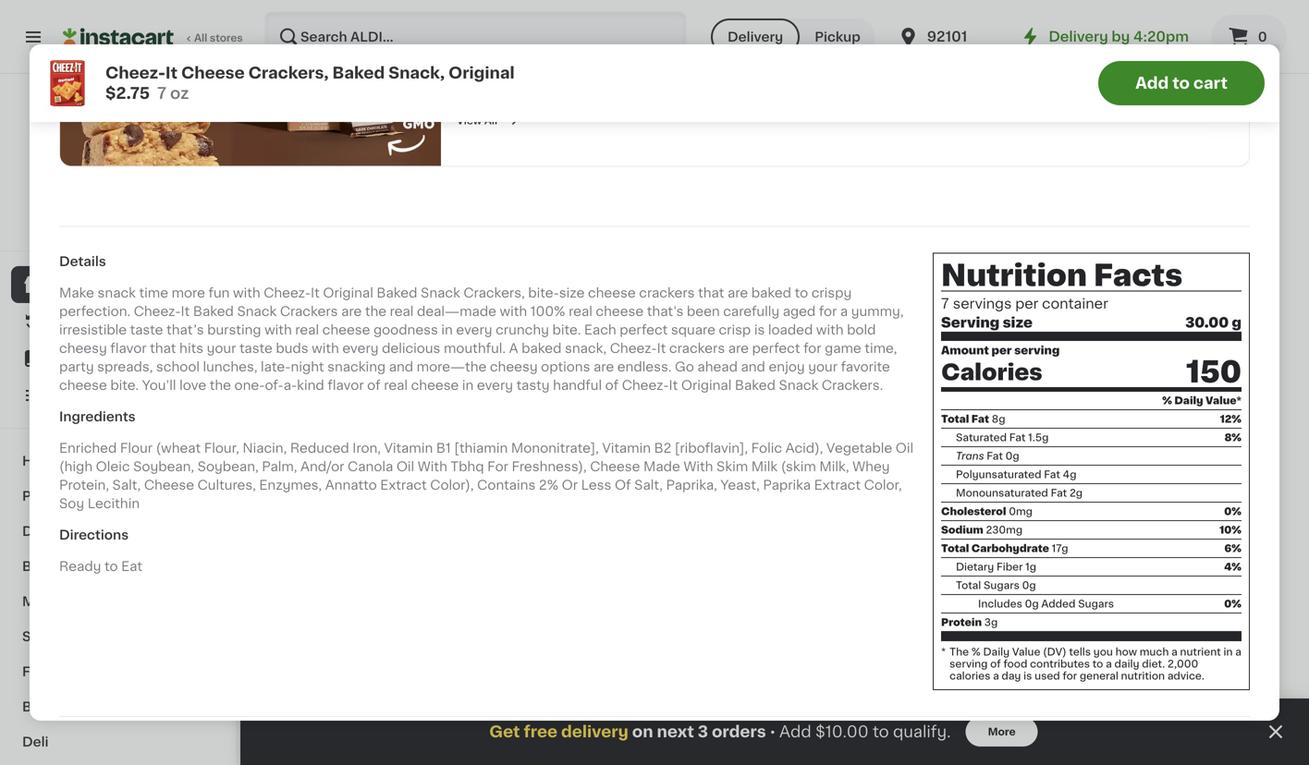 Task type: vqa. For each thing, say whether or not it's contained in the screenshot.
the left Gift
no



Task type: describe. For each thing, give the bounding box(es) containing it.
pickup button
[[800, 18, 875, 55]]

it up the 35
[[311, 287, 320, 300]]

real down delicious
[[384, 379, 408, 392]]

packed with perfect spo nsored
[[457, 36, 558, 89]]

original inside cheez-it cheese crackers, baked snack, original 7 oz
[[446, 365, 496, 378]]

1 horizontal spatial serving
[[1014, 345, 1060, 356]]

1 horizontal spatial the
[[365, 305, 387, 318]]

hits
[[179, 342, 203, 355]]

0 horizontal spatial and
[[389, 361, 413, 374]]

endless.
[[617, 361, 672, 374]]

it up endless.
[[657, 342, 666, 355]]

milk,
[[820, 460, 849, 473]]

oz inside m&m's holiday milk chocolate christmas candy 10 oz
[[796, 383, 808, 393]]

12%
[[1220, 414, 1242, 425]]

buds
[[276, 342, 308, 355]]

1 horizontal spatial nog
[[840, 735, 868, 748]]

0 horizontal spatial flavor
[[110, 342, 147, 355]]

made
[[644, 460, 680, 473]]

4 for m&m's holiday milk chocolate christmas candy
[[793, 304, 807, 323]]

perfect snacks coconut peanut butter protein bar
[[1032, 16, 1148, 66]]

cheese up of
[[590, 460, 640, 473]]

peanut inside perfect snacks peanut butter bar
[[764, 35, 810, 48]]

folic
[[751, 442, 782, 455]]

crackers, for oz
[[446, 347, 507, 359]]

cheez- inside cheez-it cheese crackers, baked snack, original 7 oz
[[446, 328, 493, 341]]

shop
[[52, 278, 86, 291]]

2 vertical spatial total
[[956, 581, 981, 591]]

snack, for cheez-it cheese crackers, baked snack, original $2.75 7 oz
[[389, 65, 445, 81]]

eggs
[[75, 525, 109, 538]]

to inside button
[[1173, 75, 1190, 91]]

gluten-free vegan
[[616, 283, 720, 293]]

baked inside cheez-it cheese crackers, baked snack, original $2.75 7 oz
[[332, 65, 385, 81]]

$ 4 39
[[786, 304, 822, 323]]

2 vitamin from the left
[[602, 442, 651, 455]]

add for friendly farms whole milk
[[1231, 526, 1258, 539]]

service type group
[[711, 18, 875, 55]]

one-
[[234, 379, 265, 392]]

a down you
[[1106, 659, 1112, 670]]

cheese down more—the
[[411, 379, 459, 392]]

contains
[[477, 479, 536, 492]]

gal for 0.5 gal
[[633, 716, 649, 726]]

$ for clancy's white cheddar cheese popcorn
[[954, 304, 961, 315]]

califia farms holiday nog seasonal almond milk egg nog button
[[782, 510, 936, 765]]

meat & seafood link
[[11, 584, 225, 620]]

100% inside "button"
[[47, 224, 75, 234]]

with up 'crunchy' on the top of page
[[500, 305, 527, 318]]

baked inside cheez-it cheese crackers, baked snack, original 7 oz
[[510, 347, 551, 359]]

0 horizontal spatial nog
[[782, 716, 809, 729]]

1 vertical spatial baked
[[522, 342, 562, 355]]

chocolate
[[782, 347, 850, 359]]

in down endless.
[[664, 383, 674, 393]]

many in stock for clancy's restaurant style tortilla chips
[[296, 383, 369, 393]]

4 for simply nature organic whole milk
[[961, 673, 975, 693]]

friendly farms whole milk button
[[446, 510, 599, 766]]

0 vertical spatial perfect
[[620, 324, 668, 337]]

1 vertical spatial size
[[1003, 316, 1033, 329]]

chips inside clancy's restaurant style tortilla chips 13 oz
[[361, 347, 399, 359]]

64
[[951, 734, 964, 745]]

8.5
[[951, 383, 967, 393]]

cheese down (wheat
[[144, 479, 194, 492]]

0 vertical spatial crackers
[[639, 287, 695, 300]]

aged
[[783, 305, 816, 318]]

1 horizontal spatial and
[[741, 361, 766, 374]]

1 vertical spatial oil
[[397, 460, 414, 473]]

crackers, for 7
[[248, 65, 329, 81]]

it down go
[[669, 379, 678, 392]]

many in stock for clancy's white cheddar cheese popcorn
[[969, 402, 1042, 412]]

amount
[[941, 345, 989, 356]]

iron,
[[353, 442, 381, 455]]

1 vertical spatial cheesy
[[490, 361, 538, 374]]

1 vertical spatial perfect
[[752, 342, 800, 355]]

2 horizontal spatial whole
[[1218, 698, 1259, 711]]

more—the
[[417, 361, 487, 374]]

product group containing add
[[1119, 140, 1272, 399]]

many in stock for savoritz cheese dip and cracker sticks
[[1137, 383, 1210, 393]]

1 horizontal spatial taste
[[239, 342, 273, 355]]

crunchy
[[496, 324, 549, 337]]

delivery for delivery
[[728, 31, 783, 43]]

2 vegan from the left
[[687, 283, 720, 293]]

perfect inside packed with perfect spo nsored
[[457, 56, 519, 72]]

0g for fat
[[1006, 451, 1020, 462]]

fat left 2g
[[1051, 488, 1067, 499]]

dietary fiber 1g
[[956, 562, 1037, 573]]

freshness),
[[512, 460, 587, 473]]

simply
[[951, 698, 995, 711]]

add button for cheez-it cheese crackers, baked snack, original
[[522, 146, 594, 179]]

oz inside cheez-it cheese crackers, baked snack, original $2.75 7 oz
[[170, 86, 189, 101]]

% inside * the % daily value (dv) tells you how much a nutrient in a serving of food contributes to a daily diet. 2,000 calories a day is used for general nutrition advice.
[[972, 647, 981, 658]]

add for clancy's restaurant style tortilla chips
[[389, 156, 416, 169]]

0 horizontal spatial candy
[[88, 631, 132, 644]]

all stores link
[[63, 11, 244, 63]]

on
[[632, 724, 653, 740]]

monounsaturated
[[956, 488, 1048, 499]]

butter inside perfect snacks coconut peanut butter protein bar
[[1032, 53, 1073, 66]]

snack,
[[565, 342, 607, 355]]

& for dairy
[[61, 525, 72, 538]]

4%
[[1224, 562, 1242, 573]]

cheese inside cheez-it cheese crackers, baked snack, original $2.75 7 oz
[[181, 65, 245, 81]]

enriched flour (wheat flour, niacin, reduced iron, vitamin b1 [thiamin mononitrate], vitamin b2 [riboflavin], folic acid), vegetable oil (high oleic soybean, soybean, palm, and/or canola oil with tbhq for freshness), cheese made with skim milk (skim milk, whey protein, salt, cheese cultures, enzymes, annatto extract color), contains 2% or less of salt, paprika, yeast, paprika extract color, soy lecithin
[[59, 442, 914, 510]]

clancy's for chips
[[614, 328, 670, 341]]

yeast,
[[721, 479, 760, 492]]

1 horizontal spatial oil
[[896, 442, 914, 455]]

in inside * the % daily value (dv) tells you how much a nutrient in a serving of food contributes to a daily diet. 2,000 calories a day is used for general nutrition advice.
[[1224, 647, 1233, 658]]

$ 2 39
[[1123, 673, 1158, 693]]

cheese inside savoritz cheese dip and cracker sticks
[[1174, 328, 1224, 341]]

*
[[941, 647, 946, 658]]

$ for clancy's restaurant style tortilla chips
[[281, 304, 288, 315]]

potato
[[712, 328, 755, 341]]

flour,
[[204, 442, 239, 455]]

6%
[[1225, 544, 1242, 554]]

& for snacks
[[74, 631, 84, 644]]

* the % daily value (dv) tells you how much a nutrient in a serving of food contributes to a daily diet. 2,000 calories a day is used for general nutrition advice.
[[941, 647, 1242, 682]]

1 vertical spatial that
[[150, 342, 176, 355]]

stock for clancy's white cheddar cheese popcorn
[[1013, 402, 1042, 412]]

that's
[[166, 324, 204, 337]]

to left eat
[[104, 560, 118, 573]]

view all (20+) button
[[1052, 444, 1169, 481]]

cheese up the each
[[596, 305, 644, 318]]

milk inside m&m's holiday milk chocolate christmas candy 10 oz
[[884, 328, 910, 341]]

crackers
[[280, 305, 338, 318]]

1 vegan from the left
[[279, 283, 312, 293]]

with up night
[[312, 342, 339, 355]]

$ for cheez-it cheese crackers, baked snack, original
[[449, 304, 456, 315]]

milk inside simply nature organic whole milk 64 fl oz
[[995, 716, 1021, 729]]

make snack time more fun with cheez-it original baked snack crackers, bite-size cheese crackers that are baked to crispy perfection. cheez-it baked snack crackers are the real deal—made with 100% real cheese that's been carefully aged for a yummy, irresistible taste that's bursting with real cheese goodness in every crunchy bite. each perfect square crisp is loaded with bold cheesy flavor that hits your taste buds with every delicious mouthful. a baked snack, cheez-it crackers are perfect for game time, party spreads, school lunches, late-night snacking and more—the cheesy options are endless. go ahead and enjoy your favorite cheese bite. you'll love the one-of-a-kind flavor of real cheese in every tasty handful of cheez-it original baked snack crackers.
[[59, 287, 904, 392]]

cheese inside cheez-it cheese crackers, baked snack, original 7 oz
[[505, 328, 555, 341]]

65
[[975, 304, 989, 315]]

with right 'fun'
[[233, 287, 260, 300]]

cheez- inside cheez-it cheese crackers, baked snack, original $2.75 7 oz
[[105, 65, 165, 81]]

crackers, inside make snack time more fun with cheez-it original baked snack crackers, bite-size cheese crackers that are baked to crispy perfection. cheez-it baked snack crackers are the real deal—made with 100% real cheese that's been carefully aged for a yummy, irresistible taste that's bursting with real cheese goodness in every crunchy bite. each perfect square crisp is loaded with bold cheesy flavor that hits your taste buds with every delicious mouthful. a baked snack, cheez-it crackers are perfect for game time, party spreads, school lunches, late-night snacking and more—the cheesy options are endless. go ahead and enjoy your favorite cheese bite. you'll love the one-of-a-kind flavor of real cheese in every tasty handful of cheez-it original baked snack crackers.
[[464, 287, 525, 300]]

crisp
[[719, 324, 751, 337]]

wavy
[[673, 328, 708, 341]]

options
[[541, 361, 590, 374]]

milk inside "califia farms holiday nog seasonal almond milk egg nog"
[[782, 735, 808, 748]]

to inside treatment tracker modal dialog
[[873, 724, 889, 740]]

1 vertical spatial snack
[[237, 305, 277, 318]]

2 soybean, from the left
[[198, 460, 259, 473]]

it up that's
[[181, 305, 190, 318]]

spreads,
[[97, 361, 153, 374]]

real up goodness
[[390, 305, 414, 318]]

milk inside friendly farms whole milk button
[[446, 716, 472, 729]]

for inside * the % daily value (dv) tells you how much a nutrient in a serving of food contributes to a daily diet. 2,000 calories a day is used for general nutrition advice.
[[1063, 671, 1077, 682]]

0 horizontal spatial taste
[[130, 324, 163, 337]]

0 horizontal spatial bite.
[[110, 379, 139, 392]]

friendly farms whole milk inside button
[[446, 698, 585, 729]]

cheese inside clancy's white cheddar cheese popcorn 8.5 oz
[[1010, 347, 1060, 359]]

bursting
[[207, 324, 261, 337]]

•
[[770, 725, 776, 740]]

are up restaurant
[[341, 305, 362, 318]]

real down crackers
[[295, 324, 319, 337]]

2 friendly farms whole milk from the left
[[1119, 698, 1259, 729]]

of cheez-
[[605, 379, 669, 392]]

with up buds
[[265, 324, 292, 337]]

stores
[[210, 33, 243, 43]]

2 extract from the left
[[814, 479, 861, 492]]

0 vertical spatial organic
[[952, 653, 994, 663]]

less
[[581, 479, 612, 492]]

per for amount
[[992, 345, 1012, 356]]

milk down $ 2 39
[[1119, 716, 1145, 729]]

snacks & candy link
[[11, 620, 225, 655]]

cheez- up $ 2 35
[[264, 287, 311, 300]]

trans fat 0g polyunsaturated fat 4g monounsaturated fat 2g
[[956, 451, 1083, 499]]

serving size
[[941, 316, 1033, 329]]

includes 0g added sugars
[[978, 599, 1114, 610]]

perfect snacks peanut butter bar link
[[627, 0, 888, 119]]

in up 8g
[[1001, 402, 1010, 412]]

a inside make snack time more fun with cheez-it original baked snack crackers, bite-size cheese crackers that are baked to crispy perfection. cheez-it baked snack crackers are the real deal—made with 100% real cheese that's been carefully aged for a yummy, irresistible taste that's bursting with real cheese goodness in every crunchy bite. each perfect square crisp is loaded with bold cheesy flavor that hits your taste buds with every delicious mouthful. a baked snack, cheez-it crackers are perfect for game time, party spreads, school lunches, late-night snacking and more—the cheesy options are endless. go ahead and enjoy your favorite cheese bite. you'll love the one-of-a-kind flavor of real cheese in every tasty handful of cheez-it original baked snack crackers.
[[840, 305, 848, 318]]

original up crackers
[[323, 287, 373, 300]]

are up carefully
[[728, 287, 748, 300]]

8g
[[992, 414, 1006, 425]]

share holiday magic image
[[278, 0, 659, 51]]

(skim
[[781, 460, 816, 473]]

clancy's for tortilla
[[277, 328, 333, 341]]

view for view all
[[457, 116, 482, 126]]

2,000
[[1168, 659, 1199, 670]]

a
[[509, 342, 518, 355]]

2 vertical spatial every
[[477, 379, 513, 392]]

fat for saturated
[[1010, 433, 1026, 443]]

enriched
[[59, 442, 117, 455]]

satisfaction
[[78, 224, 140, 234]]

(wheat
[[156, 442, 201, 455]]

holiday inside holiday savings link
[[22, 455, 74, 468]]

2 vertical spatial 0g
[[1025, 599, 1039, 610]]

bar inside perfect snacks peanut butter bar
[[857, 35, 879, 48]]

holiday inside "califia farms holiday nog seasonal almond milk egg nog"
[[869, 698, 919, 711]]

all inside all stores link
[[194, 33, 207, 43]]

1 horizontal spatial bite.
[[552, 324, 581, 337]]

polyunsaturated
[[956, 470, 1042, 480]]

shop perfect bar. image
[[60, 0, 441, 166]]

cheez- up endless.
[[610, 342, 657, 355]]

coconut
[[1032, 35, 1089, 48]]

1 vertical spatial every
[[342, 342, 379, 355]]

enjoy
[[769, 361, 805, 374]]

0 horizontal spatial snacks
[[22, 631, 71, 644]]

size inside make snack time more fun with cheez-it original baked snack crackers, bite-size cheese crackers that are baked to crispy perfection. cheez-it baked snack crackers are the real deal—made with 100% real cheese that's been carefully aged for a yummy, irresistible taste that's bursting with real cheese goodness in every crunchy bite. each perfect square crisp is loaded with bold cheesy flavor that hits your taste buds with every delicious mouthful. a baked snack, cheez-it crackers are perfect for game time, party spreads, school lunches, late-night snacking and more—the cheesy options are endless. go ahead and enjoy your favorite cheese bite. you'll love the one-of-a-kind flavor of real cheese in every tasty handful of cheez-it original baked snack crackers.
[[559, 287, 585, 300]]

3g
[[985, 618, 998, 628]]

1 extract from the left
[[380, 479, 427, 492]]

milk up 'enzymes,'
[[277, 452, 321, 472]]

a right 19
[[993, 671, 999, 682]]

directions
[[59, 529, 129, 542]]

delivery for delivery by 4:20pm
[[1049, 30, 1108, 43]]

view for view all (50+)
[[1059, 86, 1091, 99]]

servings
[[953, 297, 1012, 311]]

4:20pm
[[1134, 30, 1189, 43]]

soy
[[59, 497, 84, 510]]

add to cart button
[[1099, 61, 1265, 105]]

1 vertical spatial for
[[804, 342, 822, 355]]

of inside make snack time more fun with cheez-it original baked snack crackers, bite-size cheese crackers that are baked to crispy perfection. cheez-it baked snack crackers are the real deal—made with 100% real cheese that's been carefully aged for a yummy, irresistible taste that's bursting with real cheese goodness in every crunchy bite. each perfect square crisp is loaded with bold cheesy flavor that hits your taste buds with every delicious mouthful. a baked snack, cheez-it crackers are perfect for game time, party spreads, school lunches, late-night snacking and more—the cheesy options are endless. go ahead and enjoy your favorite cheese bite. you'll love the one-of-a-kind flavor of real cheese in every tasty handful of cheez-it original baked snack crackers.
[[367, 379, 381, 392]]

for
[[487, 460, 508, 473]]

time,
[[865, 342, 897, 355]]

cheez- down 'time'
[[134, 305, 181, 318]]

1 vertical spatial the
[[210, 379, 231, 392]]

per for servings
[[1015, 297, 1039, 311]]

whey
[[853, 460, 890, 473]]

10 inside the clancy's wavy potato chips 10 oz
[[614, 365, 626, 375]]

0 horizontal spatial protein
[[941, 618, 982, 628]]

real up the each
[[569, 305, 593, 318]]

10 inside m&m's holiday milk chocolate christmas candy 10 oz
[[782, 383, 794, 393]]

daily
[[1115, 659, 1140, 670]]

stock for savoritz cheese dip and cracker sticks
[[1181, 383, 1210, 393]]

qualify.
[[893, 724, 951, 740]]

92101 button
[[898, 11, 1009, 63]]

in inside product group
[[1169, 383, 1179, 393]]

late-
[[261, 361, 291, 374]]

0 vertical spatial daily
[[1175, 396, 1204, 406]]

add button for simply nature organic whole milk
[[1027, 516, 1099, 549]]

fat left "4g"
[[1044, 470, 1060, 480]]



Task type: locate. For each thing, give the bounding box(es) containing it.
view up "4g"
[[1060, 456, 1092, 469]]

vegetable
[[827, 442, 892, 455]]

general
[[1080, 671, 1119, 682]]

1 vertical spatial %
[[972, 647, 981, 658]]

are down potato on the top
[[728, 342, 749, 355]]

1 friendly from the left
[[446, 698, 498, 711]]

snacks for butter
[[815, 16, 862, 29]]

bite. down spreads,
[[110, 379, 139, 392]]

1.5g
[[1028, 433, 1049, 443]]

bar inside perfect snacks coconut peanut butter protein bar
[[1126, 53, 1148, 66]]

10 up of cheez-
[[614, 365, 626, 375]]

and left the enjoy
[[741, 361, 766, 374]]

oz inside clancy's restaurant style tortilla chips 13 oz
[[291, 365, 303, 375]]

1 horizontal spatial farms
[[826, 698, 866, 711]]

enzymes,
[[259, 479, 322, 492]]

0 vertical spatial size
[[559, 287, 585, 300]]

1 horizontal spatial snacks
[[815, 16, 862, 29]]

2 horizontal spatial snacks
[[1083, 16, 1130, 29]]

a
[[840, 305, 848, 318], [1172, 647, 1178, 658], [1236, 647, 1242, 658], [1106, 659, 1112, 670], [993, 671, 999, 682]]

butter inside perfect snacks peanut butter bar
[[813, 35, 854, 48]]

0 vertical spatial all
[[194, 33, 207, 43]]

all for (20+)
[[1095, 456, 1110, 469]]

0 vertical spatial taste
[[130, 324, 163, 337]]

add button inside product group
[[1195, 146, 1267, 179]]

1 vertical spatial per
[[992, 345, 1012, 356]]

1 horizontal spatial peanut
[[1092, 35, 1138, 48]]

many for savoritz cheese dip and cracker sticks
[[1137, 383, 1167, 393]]

total down 8.5 at the bottom
[[941, 414, 969, 425]]

add to cart
[[1136, 75, 1228, 91]]

75
[[471, 304, 483, 315]]

in right "kind"
[[328, 383, 337, 393]]

0 horizontal spatial your
[[207, 342, 236, 355]]

reduced
[[290, 442, 349, 455]]

2 chips from the left
[[614, 347, 652, 359]]

$ left the 35
[[281, 304, 288, 315]]

snack, inside cheez-it cheese crackers, baked snack, original 7 oz
[[554, 347, 598, 359]]

0 vertical spatial protein
[[1076, 53, 1122, 66]]

delivery by 4:20pm link
[[1019, 26, 1189, 48]]

protein inside perfect snacks coconut peanut butter protein bar
[[1076, 53, 1122, 66]]

total for dietary fiber 1g
[[941, 544, 969, 554]]

a right nutrient
[[1236, 647, 1242, 658]]

$ inside $ 2 35
[[281, 304, 288, 315]]

total down dietary
[[956, 581, 981, 591]]

0 horizontal spatial 4
[[793, 304, 807, 323]]

1 horizontal spatial size
[[1003, 316, 1033, 329]]

0 vertical spatial sugars
[[984, 581, 1020, 591]]

are down snack, at left top
[[594, 361, 614, 374]]

original down 'ahead'
[[681, 379, 732, 392]]

many up total fat 8g
[[969, 402, 998, 412]]

add for clancy's white cheddar cheese popcorn
[[1062, 156, 1089, 169]]

of inside * the % daily value (dv) tells you how much a nutrient in a serving of food contributes to a daily diet. 2,000 calories a day is used for general nutrition advice.
[[990, 659, 1001, 670]]

2 farms from the left
[[826, 698, 866, 711]]

1 peanut from the left
[[764, 35, 810, 48]]

clancy's up buds
[[277, 328, 333, 341]]

all stores
[[194, 33, 243, 43]]

$ down daily
[[1123, 674, 1129, 685]]

stock for clancy's wavy potato chips
[[676, 383, 705, 393]]

farms inside "califia farms holiday nog seasonal almond milk egg nog"
[[826, 698, 866, 711]]

value*
[[1206, 396, 1242, 406]]

holiday up game
[[831, 328, 881, 341]]

30.00
[[1186, 316, 1229, 329]]

None search field
[[264, 11, 687, 63]]

1 vertical spatial crackers,
[[464, 287, 525, 300]]

$2.75
[[105, 86, 150, 101]]

total for saturated fat 1.5g
[[941, 414, 969, 425]]

many for clancy's white cheddar cheese popcorn
[[969, 402, 998, 412]]

$ inside $ 4 19
[[954, 674, 961, 685]]

1 vertical spatial of
[[990, 659, 1001, 670]]

1 soybean, from the left
[[133, 460, 194, 473]]

0 horizontal spatial extract
[[380, 479, 427, 492]]

perfect for perfect snacks peanut butter bar
[[764, 16, 812, 29]]

1 gal from the left
[[284, 716, 300, 726]]

fl
[[967, 734, 974, 745]]

delivery by 4:20pm
[[1049, 30, 1189, 43]]

1 horizontal spatial baked
[[751, 287, 792, 300]]

7 right $2.75
[[157, 86, 166, 101]]

1 horizontal spatial snack
[[421, 287, 460, 300]]

add for savoritz cheese dip and cracker sticks
[[1231, 156, 1258, 169]]

2 item carousel region from the top
[[277, 444, 1272, 766]]

friendly inside button
[[446, 698, 498, 711]]

chips up endless.
[[614, 347, 652, 359]]

stock down snacking at left
[[340, 383, 369, 393]]

$ inside "$ 2 75"
[[449, 304, 456, 315]]

0 horizontal spatial of
[[367, 379, 381, 392]]

0g inside trans fat 0g polyunsaturated fat 4g monounsaturated fat 2g
[[1006, 451, 1020, 462]]

container
[[1042, 297, 1108, 311]]

it up mouthful.
[[493, 328, 502, 341]]

cheese
[[588, 287, 636, 300], [596, 305, 644, 318], [322, 324, 370, 337], [59, 379, 107, 392], [411, 379, 459, 392]]

and down delicious
[[389, 361, 413, 374]]

cheese down party
[[59, 379, 107, 392]]

view for view all (20+)
[[1060, 456, 1092, 469]]

dairy & eggs link
[[11, 514, 225, 549]]

100% inside make snack time more fun with cheez-it original baked snack crackers, bite-size cheese crackers that are baked to crispy perfection. cheez-it baked snack crackers are the real deal—made with 100% real cheese that's been carefully aged for a yummy, irresistible taste that's bursting with real cheese goodness in every crunchy bite. each perfect square crisp is loaded with bold cheesy flavor that hits your taste buds with every delicious mouthful. a baked snack, cheez-it crackers are perfect for game time, party spreads, school lunches, late-night snacking and more—the cheesy options are endless. go ahead and enjoy your favorite cheese bite. you'll love the one-of-a-kind flavor of real cheese in every tasty handful of cheez-it original baked snack crackers.
[[531, 305, 565, 318]]

next
[[657, 724, 694, 740]]

1 vertical spatial nog
[[840, 735, 868, 748]]

0 horizontal spatial the
[[210, 379, 231, 392]]

add inside treatment tracker modal dialog
[[780, 724, 812, 740]]

trans
[[956, 451, 984, 462]]

0 vertical spatial bite.
[[552, 324, 581, 337]]

2 vertical spatial for
[[1063, 671, 1077, 682]]

contributes
[[1030, 659, 1090, 670]]

perfect inside perfect snacks peanut butter bar
[[764, 16, 812, 29]]

35
[[302, 304, 316, 315]]

7 inside cheez-it cheese crackers, baked snack, original $2.75 7 oz
[[157, 86, 166, 101]]

1 vertical spatial 10
[[782, 383, 794, 393]]

39 for 4
[[808, 304, 822, 315]]

holiday inside m&m's holiday milk chocolate christmas candy 10 oz
[[831, 328, 881, 341]]

$ for m&m's holiday milk chocolate christmas candy
[[786, 304, 793, 315]]

calories
[[950, 671, 991, 682]]

cheesy
[[59, 342, 107, 355], [490, 361, 538, 374]]

oz inside simply nature organic whole milk 64 fl oz
[[977, 734, 989, 745]]

$ up loaded
[[786, 304, 793, 315]]

7 down more—the
[[446, 383, 452, 393]]

0 horizontal spatial 7
[[157, 86, 166, 101]]

39 inside $ 4 39
[[808, 304, 822, 315]]

1 horizontal spatial all
[[484, 116, 498, 126]]

cheese up $ 2 55
[[588, 287, 636, 300]]

3 farms from the left
[[1175, 698, 1214, 711]]

annatto
[[325, 479, 377, 492]]

1 vitamin from the left
[[384, 442, 433, 455]]

oz inside clancy's white cheddar cheese popcorn 8.5 oz
[[970, 383, 982, 393]]

total
[[941, 414, 969, 425], [941, 544, 969, 554], [956, 581, 981, 591]]

2 horizontal spatial farms
[[1175, 698, 1214, 711]]

to inside make snack time more fun with cheez-it original baked snack crackers, bite-size cheese crackers that are baked to crispy perfection. cheez-it baked snack crackers are the real deal—made with 100% real cheese that's been carefully aged for a yummy, irresistible taste that's bursting with real cheese goodness in every crunchy bite. each perfect square crisp is loaded with bold cheesy flavor that hits your taste buds with every delicious mouthful. a baked snack, cheez-it crackers are perfect for game time, party spreads, school lunches, late-night snacking and more—the cheesy options are endless. go ahead and enjoy your favorite cheese bite. you'll love the one-of-a-kind flavor of real cheese in every tasty handful of cheez-it original baked snack crackers.
[[795, 287, 808, 300]]

seafood
[[74, 595, 129, 608]]

chips inside the clancy's wavy potato chips 10 oz
[[614, 347, 652, 359]]

1 vertical spatial 100%
[[531, 305, 565, 318]]

oz right $2.75
[[170, 86, 189, 101]]

every left the tasty
[[477, 379, 513, 392]]

fat for total
[[972, 414, 989, 425]]

cholesterol 0mg
[[941, 507, 1033, 517]]

diet.
[[1142, 659, 1165, 670]]

2 vertical spatial view
[[1060, 456, 1092, 469]]

snack, inside cheez-it cheese crackers, baked snack, original $2.75 7 oz
[[389, 65, 445, 81]]

add inside product group
[[1231, 156, 1258, 169]]

peanut inside perfect snacks coconut peanut butter protein bar
[[1092, 35, 1138, 48]]

how
[[1116, 647, 1137, 658]]

view down coconut
[[1059, 86, 1091, 99]]

many for clancy's restaurant style tortilla chips
[[296, 383, 325, 393]]

baked down 'crunchy' on the top of page
[[522, 342, 562, 355]]

0 horizontal spatial with
[[418, 460, 447, 473]]

add for clancy's wavy potato chips
[[726, 156, 753, 169]]

is
[[754, 324, 765, 337], [1024, 671, 1032, 682]]

candy inside m&m's holiday milk chocolate christmas candy 10 oz
[[782, 365, 825, 378]]

4 left 19
[[961, 673, 975, 693]]

a up 2,000
[[1172, 647, 1178, 658]]

0 horizontal spatial butter
[[813, 35, 854, 48]]

crackers, inside cheez-it cheese crackers, baked snack, original $2.75 7 oz
[[248, 65, 329, 81]]

2 friendly from the left
[[1119, 698, 1171, 711]]

1 horizontal spatial daily
[[1175, 396, 1204, 406]]

(dv)
[[1043, 647, 1067, 658]]

[riboflavin],
[[675, 442, 748, 455]]

snack up bursting
[[237, 305, 277, 318]]

add button for savoritz cheese dip and cracker sticks
[[1195, 146, 1267, 179]]

details
[[59, 255, 106, 268]]

13
[[277, 365, 288, 375]]

oz right 13 in the top of the page
[[291, 365, 303, 375]]

1 horizontal spatial candy
[[782, 365, 825, 378]]

[thiamin
[[454, 442, 508, 455]]

with inside packed with perfect spo nsored
[[522, 36, 558, 52]]

perfect down $ 2 55
[[620, 324, 668, 337]]

2 vertical spatial &
[[74, 631, 84, 644]]

the down lunches, on the left
[[210, 379, 231, 392]]

and inside savoritz cheese dip and cracker sticks
[[1119, 347, 1143, 359]]

&
[[61, 525, 72, 538], [60, 595, 70, 608], [74, 631, 84, 644]]

0 vertical spatial oil
[[896, 442, 914, 455]]

nature
[[998, 698, 1042, 711]]

2 all from the top
[[1095, 456, 1110, 469]]

0 vertical spatial flavor
[[110, 342, 147, 355]]

2 for friendly farms whole milk
[[1129, 673, 1142, 693]]

milk inside enriched flour (wheat flour, niacin, reduced iron, vitamin b1 [thiamin mononitrate], vitamin b2 [riboflavin], folic acid), vegetable oil (high oleic soybean, soybean, palm, and/or canola oil with tbhq for freshness), cheese made with skim milk (skim milk, whey protein, salt, cheese cultures, enzymes, annatto extract color), contains 2% or less of salt, paprika, yeast, paprika extract color, soy lecithin
[[752, 460, 778, 473]]

salt, up the 'lecithin'
[[112, 479, 141, 492]]

1 horizontal spatial 4
[[961, 673, 975, 693]]

0 vertical spatial 10
[[614, 365, 626, 375]]

cheesy down a
[[490, 361, 538, 374]]

clancy's inside the clancy's wavy potato chips 10 oz
[[614, 328, 670, 341]]

perfect inside perfect snacks coconut peanut butter protein bar
[[1032, 16, 1080, 29]]

fiber
[[997, 562, 1023, 573]]

0 horizontal spatial salt,
[[112, 479, 141, 492]]

daily left "value*"
[[1175, 396, 1204, 406]]

1 chips from the left
[[361, 347, 399, 359]]

10%
[[1220, 525, 1242, 536]]

1 vertical spatial taste
[[239, 342, 273, 355]]

stock down go
[[676, 383, 705, 393]]

farms inside friendly farms whole milk button
[[501, 698, 541, 711]]

item carousel region containing 2
[[277, 74, 1272, 429]]

snacks inside perfect snacks peanut butter bar
[[815, 16, 862, 29]]

crackers, inside cheez-it cheese crackers, baked snack, original 7 oz
[[446, 347, 507, 359]]

1 horizontal spatial is
[[1024, 671, 1032, 682]]

0 vertical spatial for
[[819, 305, 837, 318]]

califia
[[782, 698, 823, 711]]

oz inside cheez-it cheese crackers, baked snack, original 7 oz
[[454, 383, 466, 393]]

$ for friendly farms whole milk
[[1123, 674, 1129, 685]]

add button for clancy's wavy potato chips
[[691, 146, 762, 179]]

2 for cheez-it cheese crackers, baked snack, original
[[456, 304, 469, 323]]

1 horizontal spatial vitamin
[[602, 442, 651, 455]]

2 salt, from the left
[[634, 479, 663, 492]]

add inside button
[[1136, 75, 1169, 91]]

0% down "4%" at the bottom of the page
[[1224, 599, 1242, 610]]

1 horizontal spatial bar
[[1126, 53, 1148, 66]]

it inside cheez-it cheese crackers, baked snack, original $2.75 7 oz
[[165, 65, 178, 81]]

whole down nutrient
[[1218, 698, 1259, 711]]

original inside cheez-it cheese crackers, baked snack, original $2.75 7 oz
[[449, 65, 515, 81]]

of left food
[[990, 659, 1001, 670]]

organic inside simply nature organic whole milk 64 fl oz
[[1046, 698, 1097, 711]]

$
[[281, 304, 288, 315], [449, 304, 456, 315], [618, 304, 624, 315], [786, 304, 793, 315], [954, 304, 961, 315], [954, 674, 961, 685], [1123, 674, 1129, 685]]

is inside * the % daily value (dv) tells you how much a nutrient in a serving of food contributes to a daily diet. 2,000 calories a day is used for general nutrition advice.
[[1024, 671, 1032, 682]]

1 horizontal spatial cheesy
[[490, 361, 538, 374]]

milk left get
[[446, 716, 472, 729]]

$ inside $ 2 65
[[954, 304, 961, 315]]

skim
[[717, 460, 748, 473]]

many in stock up the '% daily value*'
[[1137, 383, 1210, 393]]

cheesy up party
[[59, 342, 107, 355]]

1 vertical spatial daily
[[983, 647, 1010, 658]]

of down snacking at left
[[367, 379, 381, 392]]

2 0% from the top
[[1224, 599, 1242, 610]]

meat
[[22, 595, 56, 608]]

original down mouthful.
[[446, 365, 496, 378]]

0 horizontal spatial %
[[972, 647, 981, 658]]

in down more—the
[[462, 379, 474, 392]]

2 clancy's from the left
[[614, 328, 670, 341]]

4 up loaded
[[793, 304, 807, 323]]

clancy's wavy potato chips 10 oz
[[614, 328, 755, 375]]

snack, up options
[[554, 347, 598, 359]]

daily inside * the % daily value (dv) tells you how much a nutrient in a serving of food contributes to a daily diet. 2,000 calories a day is used for general nutrition advice.
[[983, 647, 1010, 658]]

0 vertical spatial every
[[456, 324, 492, 337]]

1 horizontal spatial sugars
[[1078, 599, 1114, 610]]

total fat 8g
[[941, 414, 1006, 425]]

0 vertical spatial serving
[[1014, 345, 1060, 356]]

%
[[1162, 396, 1172, 406], [972, 647, 981, 658]]

whole inside simply nature organic whole milk 64 fl oz
[[951, 716, 992, 729]]

2 with from the left
[[684, 460, 713, 473]]

with up game
[[816, 324, 844, 337]]

$1.95 element
[[1119, 301, 1272, 325]]

0 horizontal spatial size
[[559, 287, 585, 300]]

taste up late-
[[239, 342, 273, 355]]

candy down chocolate
[[782, 365, 825, 378]]

all
[[194, 33, 207, 43], [484, 116, 498, 126]]

lists link
[[11, 377, 225, 414]]

protein left '3g'
[[941, 618, 982, 628]]

$ left 19
[[954, 674, 961, 685]]

1 vertical spatial total
[[941, 544, 969, 554]]

total carbohydrate 17g
[[941, 544, 1068, 554]]

soybean, down (wheat
[[133, 460, 194, 473]]

total sugars 0g
[[956, 581, 1036, 591]]

(high
[[59, 460, 93, 473]]

popcorn
[[951, 365, 1006, 378]]

1 horizontal spatial snack,
[[554, 347, 598, 359]]

instacart logo image
[[63, 26, 174, 48]]

mouthful.
[[444, 342, 506, 355]]

0 vertical spatial snack,
[[389, 65, 445, 81]]

1 vertical spatial all
[[1095, 456, 1110, 469]]

dietary
[[956, 562, 994, 573]]

$5.49 element
[[782, 671, 936, 695]]

view inside popup button
[[1060, 456, 1092, 469]]

color,
[[864, 479, 902, 492]]

stock for clancy's restaurant style tortilla chips
[[340, 383, 369, 393]]

0 horizontal spatial vitamin
[[384, 442, 433, 455]]

(50+)
[[1112, 86, 1148, 99]]

fat for trans
[[987, 451, 1003, 462]]

% down cracker
[[1162, 396, 1172, 406]]

1 farms from the left
[[501, 698, 541, 711]]

add for simply nature organic whole milk
[[1062, 526, 1089, 539]]

item carousel region
[[277, 74, 1272, 429], [277, 444, 1272, 766]]

in up the '% daily value*'
[[1169, 383, 1179, 393]]

it inside cheez-it cheese crackers, baked snack, original 7 oz
[[493, 328, 502, 341]]

cheese down $1.95 element
[[1174, 328, 1224, 341]]

many in stock
[[296, 383, 369, 393], [632, 383, 705, 393], [1137, 383, 1210, 393], [969, 402, 1042, 412]]

7 inside cheez-it cheese crackers, baked snack, original 7 oz
[[446, 383, 452, 393]]

1 clancy's from the left
[[277, 328, 333, 341]]

2 for clancy's restaurant style tortilla chips
[[288, 304, 300, 323]]

snacks for peanut
[[1083, 16, 1130, 29]]

recipes link
[[11, 340, 225, 377]]

serving up calories
[[950, 659, 988, 670]]

1 vertical spatial 0g
[[1022, 581, 1036, 591]]

whole inside button
[[544, 698, 585, 711]]

$ 2 35
[[281, 304, 316, 323]]

2 for clancy's wavy potato chips
[[624, 304, 637, 323]]

$ for simply nature organic whole milk
[[954, 674, 961, 685]]

perfect for perfect snacks coconut peanut butter protein bar
[[1032, 16, 1080, 29]]

goodness
[[374, 324, 438, 337]]

0g
[[1006, 451, 1020, 462], [1022, 581, 1036, 591], [1025, 599, 1039, 610]]

vitamin left b1
[[384, 442, 433, 455]]

all inside popup button
[[1095, 456, 1110, 469]]

includes
[[978, 599, 1023, 610]]

item carousel region containing milk
[[277, 444, 1272, 766]]

vegan up been
[[687, 283, 720, 293]]

0 vertical spatial that
[[698, 287, 724, 300]]

add button for clancy's white cheddar cheese popcorn
[[1027, 146, 1099, 179]]

0 horizontal spatial serving
[[950, 659, 988, 670]]

0 vertical spatial all
[[1094, 86, 1109, 99]]

love
[[180, 379, 206, 392]]

nog down califia
[[782, 716, 809, 729]]

1 horizontal spatial %
[[1162, 396, 1172, 406]]

1 horizontal spatial friendly
[[1119, 698, 1171, 711]]

cheez- up mouthful.
[[446, 328, 493, 341]]

all for (50+)
[[1094, 86, 1109, 99]]

$10.00
[[816, 724, 869, 740]]

0 vertical spatial 100%
[[47, 224, 75, 234]]

0 vertical spatial total
[[941, 414, 969, 425]]

2 down daily
[[1129, 673, 1142, 693]]

1 vertical spatial serving
[[950, 659, 988, 670]]

original down the packed
[[449, 65, 515, 81]]

add button for clancy's restaurant style tortilla chips
[[354, 146, 425, 179]]

add for cheez-it cheese crackers, baked snack, original
[[557, 156, 584, 169]]

1 all from the top
[[1094, 86, 1109, 99]]

perfect snacks peanut butter bar
[[764, 16, 879, 48]]

0 vertical spatial snack
[[421, 287, 460, 300]]

1 item carousel region from the top
[[277, 74, 1272, 429]]

1 vertical spatial &
[[60, 595, 70, 608]]

restaurant
[[336, 328, 408, 341]]

& for meat
[[60, 595, 70, 608]]

1 vertical spatial 7
[[941, 297, 949, 311]]

1 salt, from the left
[[112, 479, 141, 492]]

& inside 'link'
[[60, 595, 70, 608]]

treatment tracker modal dialog
[[240, 699, 1309, 766]]

holiday savings
[[22, 455, 129, 468]]

many in stock for clancy's wavy potato chips
[[632, 383, 705, 393]]

% right the
[[972, 647, 981, 658]]

candy
[[782, 365, 825, 378], [88, 631, 132, 644]]

candy down seafood
[[88, 631, 132, 644]]

39 down the crispy
[[808, 304, 822, 315]]

all
[[1094, 86, 1109, 99], [1095, 456, 1110, 469]]

$ inside $ 4 39
[[786, 304, 793, 315]]

bar left 92101
[[857, 35, 879, 48]]

$ for clancy's wavy potato chips
[[618, 304, 624, 315]]

clancy's inside clancy's white cheddar cheese popcorn 8.5 oz
[[951, 328, 1006, 341]]

bar down by at the right top
[[1126, 53, 1148, 66]]

stock up the '% daily value*'
[[1181, 383, 1210, 393]]

0g for sugars
[[1022, 581, 1036, 591]]

clancy's up cheddar
[[951, 328, 1006, 341]]

1 vertical spatial crackers
[[669, 342, 725, 355]]

extract down milk, on the right bottom
[[814, 479, 861, 492]]

b1
[[436, 442, 451, 455]]

1 vertical spatial flavor
[[328, 379, 364, 392]]

snacks inside perfect snacks coconut peanut butter protein bar
[[1083, 16, 1130, 29]]

1 0% from the top
[[1224, 507, 1242, 517]]

2 vertical spatial 7
[[446, 383, 452, 393]]

1 vertical spatial your
[[808, 361, 838, 374]]

view inside popup button
[[1059, 86, 1091, 99]]

1 with from the left
[[418, 460, 447, 473]]

bite. up snack, at left top
[[552, 324, 581, 337]]

delivery inside delivery button
[[728, 31, 783, 43]]

2g
[[1070, 488, 1083, 499]]

1 friendly farms whole milk from the left
[[446, 698, 585, 729]]

2 left 65
[[961, 304, 974, 323]]

2 horizontal spatial snack
[[779, 379, 819, 392]]

to inside * the % daily value (dv) tells you how much a nutrient in a serving of food contributes to a daily diet. 2,000 calories a day is used for general nutrition advice.
[[1093, 659, 1103, 670]]

1 vertical spatial is
[[1024, 671, 1032, 682]]

39 for 2
[[1144, 674, 1158, 685]]

many in stock inside product group
[[1137, 383, 1210, 393]]

your down chocolate
[[808, 361, 838, 374]]

2 for clancy's white cheddar cheese popcorn
[[961, 304, 974, 323]]

0 horizontal spatial perfect
[[457, 56, 519, 72]]

bite.
[[552, 324, 581, 337], [110, 379, 139, 392]]

1 horizontal spatial perfect
[[752, 342, 800, 355]]

clancy's for cheese
[[951, 328, 1006, 341]]

extract down the canola at bottom
[[380, 479, 427, 492]]

0 horizontal spatial cheesy
[[59, 342, 107, 355]]

0 vertical spatial bar
[[857, 35, 879, 48]]

fat left 1.5g
[[1010, 433, 1026, 443]]

tortilla
[[314, 347, 358, 359]]

2 gal from the left
[[633, 716, 649, 726]]

2 vertical spatial snack
[[779, 379, 819, 392]]

many down night
[[296, 383, 325, 393]]

add button for friendly farms whole milk
[[1195, 516, 1267, 549]]

0 horizontal spatial oil
[[397, 460, 414, 473]]

oil right the canola at bottom
[[397, 460, 414, 473]]

1 horizontal spatial 100%
[[531, 305, 565, 318]]

0 horizontal spatial perfect
[[620, 324, 668, 337]]

oz inside the clancy's wavy potato chips 10 oz
[[628, 365, 640, 375]]

clancy's inside clancy's restaurant style tortilla chips 13 oz
[[277, 328, 333, 341]]

all inside popup button
[[1094, 86, 1109, 99]]

party
[[59, 361, 94, 374]]

0 horizontal spatial daily
[[983, 647, 1010, 658]]

aldi logo image
[[77, 96, 159, 178]]

to right $10.00 in the bottom of the page
[[873, 724, 889, 740]]

in down deal—made
[[441, 324, 453, 337]]

product group
[[277, 140, 431, 399], [446, 140, 599, 418], [614, 140, 767, 399], [782, 140, 936, 412], [951, 140, 1104, 418], [1119, 140, 1272, 399], [951, 510, 1104, 747], [1119, 510, 1272, 747]]

cheese up tortilla
[[322, 324, 370, 337]]

1 vertical spatial 4
[[961, 673, 975, 693]]

gal
[[284, 716, 300, 726], [633, 716, 649, 726]]

paprika,
[[666, 479, 717, 492]]

0 vertical spatial 4
[[793, 304, 807, 323]]

a down the crispy
[[840, 305, 848, 318]]

3 clancy's from the left
[[951, 328, 1006, 341]]

0 horizontal spatial all
[[194, 33, 207, 43]]

1 horizontal spatial flavor
[[328, 379, 364, 392]]

92101
[[927, 30, 967, 43]]

simply nature organic whole milk 64 fl oz
[[951, 698, 1097, 745]]

gal for 1 gal
[[284, 716, 300, 726]]

nutrition
[[941, 261, 1087, 290]]

of-
[[265, 379, 284, 392]]

the up restaurant
[[365, 305, 387, 318]]

or
[[562, 479, 578, 492]]

milk down nature
[[995, 716, 1021, 729]]

salt, down made
[[634, 479, 663, 492]]

0 vertical spatial item carousel region
[[277, 74, 1272, 429]]

it down all stores link
[[165, 65, 178, 81]]

protein,
[[59, 479, 109, 492]]

39 inside $ 2 39
[[1144, 674, 1158, 685]]

19
[[977, 674, 988, 685]]

2 peanut from the left
[[1092, 35, 1138, 48]]

b2
[[654, 442, 672, 455]]

vitamin
[[384, 442, 433, 455], [602, 442, 651, 455]]

oz right fl
[[977, 734, 989, 745]]

1 vertical spatial item carousel region
[[277, 444, 1272, 766]]

acid),
[[786, 442, 823, 455]]

delivery inside delivery by 4:20pm link
[[1049, 30, 1108, 43]]

serving inside * the % daily value (dv) tells you how much a nutrient in a serving of food contributes to a daily diet. 2,000 calories a day is used for general nutrition advice.
[[950, 659, 988, 670]]

every up mouthful.
[[456, 324, 492, 337]]

many for clancy's wavy potato chips
[[632, 383, 662, 393]]

oz up of cheez-
[[628, 365, 640, 375]]

is inside make snack time more fun with cheez-it original baked snack crackers, bite-size cheese crackers that are baked to crispy perfection. cheez-it baked snack crackers are the real deal—made with 100% real cheese that's been carefully aged for a yummy, irresistible taste that's bursting with real cheese goodness in every crunchy bite. each perfect square crisp is loaded with bold cheesy flavor that hits your taste buds with every delicious mouthful. a baked snack, cheez-it crackers are perfect for game time, party spreads, school lunches, late-night snacking and more—the cheesy options are endless. go ahead and enjoy your favorite cheese bite. you'll love the one-of-a-kind flavor of real cheese in every tasty handful of cheez-it original baked snack crackers.
[[754, 324, 765, 337]]

peanut
[[764, 35, 810, 48], [1092, 35, 1138, 48]]

$ inside $ 2 55
[[618, 304, 624, 315]]

1 horizontal spatial butter
[[1032, 53, 1073, 66]]

snack, for cheez-it cheese crackers, baked snack, original 7 oz
[[554, 347, 598, 359]]

1 horizontal spatial extract
[[814, 479, 861, 492]]

oleic
[[96, 460, 130, 473]]



